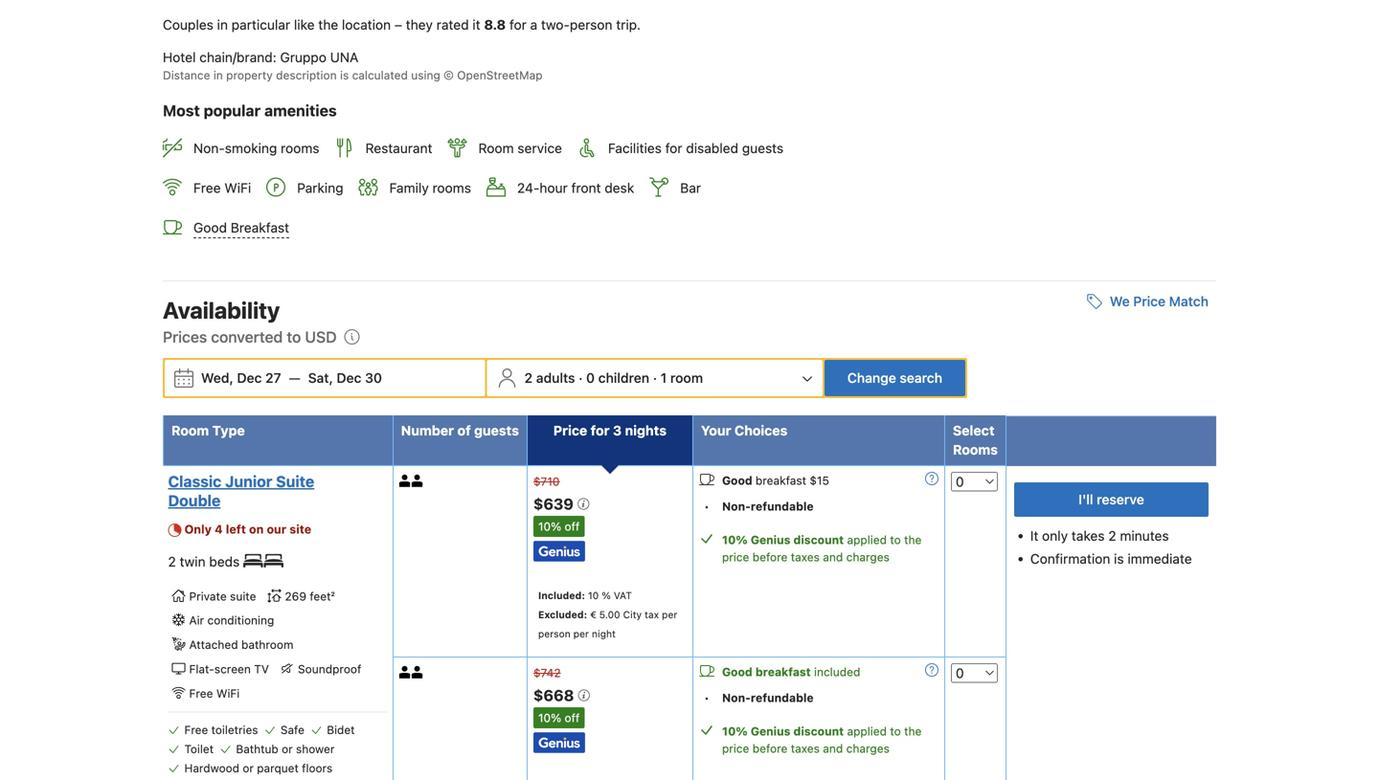 Task type: locate. For each thing, give the bounding box(es) containing it.
2 right takes
[[1109, 528, 1117, 544]]

2 genius from the top
[[751, 725, 791, 739]]

2 left twin
[[168, 554, 176, 570]]

0 horizontal spatial for
[[510, 17, 527, 33]]

refundable for good
[[751, 500, 814, 513]]

0 vertical spatial off
[[565, 520, 580, 534]]

parking
[[297, 180, 344, 196]]

2 10% off. you're getting a reduced rate because this property is offering a discount.. element from the top
[[534, 708, 585, 729]]

10% off down $668
[[538, 712, 580, 725]]

269
[[285, 590, 307, 603]]

is
[[340, 69, 349, 82], [1114, 551, 1125, 567]]

1 taxes from the top
[[791, 551, 820, 564]]

2 vertical spatial to
[[890, 725, 901, 739]]

1 · from the left
[[579, 370, 583, 386]]

2 and from the top
[[823, 742, 843, 756]]

10% off. you're getting a reduced rate because this property is offering a discount.. element down $639
[[534, 516, 585, 537]]

good breakfast $15
[[722, 474, 830, 488]]

or
[[282, 743, 293, 756], [243, 762, 254, 775]]

non- down 'popular'
[[194, 140, 225, 156]]

0 horizontal spatial 2
[[168, 554, 176, 570]]

1 vertical spatial rooms
[[433, 180, 471, 196]]

5.00
[[600, 609, 621, 621]]

guests right disabled
[[742, 140, 784, 156]]

occupancy image
[[399, 475, 412, 488], [412, 475, 424, 488]]

genius for good
[[751, 534, 791, 547]]

una
[[330, 49, 359, 65]]

1 vertical spatial 10% genius discount
[[722, 725, 844, 739]]

discount for $15
[[794, 534, 844, 547]]

2 breakfast from the top
[[756, 666, 811, 679]]

€
[[590, 609, 597, 621]]

1 vertical spatial and
[[823, 742, 843, 756]]

0 vertical spatial per
[[662, 609, 678, 621]]

10% genius discount down good breakfast $15
[[722, 534, 844, 547]]

price
[[722, 551, 750, 564], [722, 742, 750, 756]]

your
[[701, 423, 732, 439]]

0 horizontal spatial dec
[[237, 370, 262, 386]]

rooms right family
[[433, 180, 471, 196]]

0 vertical spatial and
[[823, 551, 843, 564]]

is inside it only takes 2 minutes confirmation is immediate
[[1114, 551, 1125, 567]]

0 vertical spatial good
[[194, 220, 227, 236]]

2 10% genius discount from the top
[[722, 725, 844, 739]]

non-refundable down good breakfast $15
[[722, 500, 814, 513]]

for for facilities for disabled guests
[[666, 140, 683, 156]]

1 horizontal spatial or
[[282, 743, 293, 756]]

the
[[318, 17, 338, 33], [905, 534, 922, 547], [905, 725, 922, 739]]

1 applied from the top
[[847, 534, 887, 547]]

room for room type
[[172, 423, 209, 439]]

1 vertical spatial non-refundable
[[722, 692, 814, 705]]

room
[[671, 370, 703, 386]]

non- down good breakfast included
[[722, 692, 751, 705]]

and down included
[[823, 742, 843, 756]]

person left trip.
[[570, 17, 613, 33]]

—
[[289, 370, 301, 386]]

openstreetmap
[[457, 69, 543, 82]]

usd
[[305, 328, 337, 346]]

type
[[212, 423, 245, 439]]

per left night
[[574, 628, 589, 640]]

1 vertical spatial person
[[538, 628, 571, 640]]

10% off. you're getting a reduced rate because this property is offering a discount.. element for $668
[[534, 708, 585, 729]]

10% off down $639
[[538, 520, 580, 534]]

· left 0
[[579, 370, 583, 386]]

2 refundable from the top
[[751, 692, 814, 705]]

24-hour front desk
[[517, 180, 635, 196]]

1 vertical spatial non-
[[722, 500, 751, 513]]

non-refundable for good
[[722, 500, 814, 513]]

1 and from the top
[[823, 551, 843, 564]]

0 vertical spatial •
[[704, 500, 710, 514]]

2 price from the top
[[722, 742, 750, 756]]

free wifi down flat-
[[189, 687, 240, 701]]

restaurant
[[366, 140, 433, 156]]

occupancy image
[[399, 667, 412, 679], [412, 667, 424, 679]]

2 for 2 twin beds
[[168, 554, 176, 570]]

10% off
[[538, 520, 580, 534], [538, 712, 580, 725]]

breakfast for good breakfast
[[756, 666, 811, 679]]

1 genius from the top
[[751, 534, 791, 547]]

1 vertical spatial •
[[704, 692, 710, 705]]

taxes down "$15"
[[791, 551, 820, 564]]

1 occupancy image from the left
[[399, 475, 412, 488]]

· left 1
[[653, 370, 657, 386]]

location
[[342, 17, 391, 33]]

10% off. you're getting a reduced rate because this property is offering a discount.. element for $639
[[534, 516, 585, 537]]

1 vertical spatial charges
[[847, 742, 890, 756]]

1 vertical spatial guests
[[474, 423, 519, 439]]

1 vertical spatial refundable
[[751, 692, 814, 705]]

2 non-refundable from the top
[[722, 692, 814, 705]]

1 vertical spatial good
[[722, 474, 753, 488]]

for left a
[[510, 17, 527, 33]]

rooms down amenities
[[281, 140, 320, 156]]

1 vertical spatial applied to the price before taxes and charges
[[722, 725, 922, 756]]

is down minutes
[[1114, 551, 1125, 567]]

genius down good breakfast $15
[[751, 534, 791, 547]]

0 vertical spatial guests
[[742, 140, 784, 156]]

10% off for $639
[[538, 520, 580, 534]]

0 vertical spatial room
[[479, 140, 514, 156]]

2 before from the top
[[753, 742, 788, 756]]

€ 5.00 city tax per person per night
[[538, 609, 678, 640]]

breakfast for good
[[756, 474, 807, 488]]

free up good breakfast
[[194, 180, 221, 196]]

©
[[444, 69, 454, 82]]

i'll reserve button
[[1015, 483, 1209, 517]]

family rooms
[[390, 180, 471, 196]]

person inside € 5.00 city tax per person per night
[[538, 628, 571, 640]]

0 vertical spatial genius
[[751, 534, 791, 547]]

10% genius discount
[[722, 534, 844, 547], [722, 725, 844, 739]]

private suite
[[189, 590, 256, 603]]

1 vertical spatial taxes
[[791, 742, 820, 756]]

10% down good breakfast $15
[[722, 534, 748, 547]]

price left "3"
[[554, 423, 588, 439]]

1 vertical spatial to
[[890, 534, 901, 547]]

1 horizontal spatial ·
[[653, 370, 657, 386]]

2 charges from the top
[[847, 742, 890, 756]]

2 horizontal spatial for
[[666, 140, 683, 156]]

prices converted to usd
[[163, 328, 337, 346]]

1 vertical spatial in
[[214, 69, 223, 82]]

1 off from the top
[[565, 520, 580, 534]]

0 vertical spatial discount
[[794, 534, 844, 547]]

disabled
[[686, 140, 739, 156]]

2 applied to the price before taxes and charges from the top
[[722, 725, 922, 756]]

is down una
[[340, 69, 349, 82]]

good
[[194, 220, 227, 236], [722, 474, 753, 488], [722, 666, 753, 679]]

parquet
[[257, 762, 299, 775]]

0 horizontal spatial room
[[172, 423, 209, 439]]

0 vertical spatial wifi
[[225, 180, 251, 196]]

2 • from the top
[[704, 692, 710, 705]]

off down $668
[[565, 712, 580, 725]]

smoking
[[225, 140, 277, 156]]

for left disabled
[[666, 140, 683, 156]]

1 vertical spatial free
[[189, 687, 213, 701]]

1 vertical spatial the
[[905, 534, 922, 547]]

1 horizontal spatial price
[[1134, 294, 1166, 309]]

price
[[1134, 294, 1166, 309], [554, 423, 588, 439]]

genius down good breakfast included
[[751, 725, 791, 739]]

private
[[189, 590, 227, 603]]

feet²
[[310, 590, 335, 603]]

wifi down flat-screen tv
[[216, 687, 240, 701]]

2 10% off from the top
[[538, 712, 580, 725]]

for
[[510, 17, 527, 33], [666, 140, 683, 156], [591, 423, 610, 439]]

0 horizontal spatial guests
[[474, 423, 519, 439]]

1 vertical spatial genius
[[751, 725, 791, 739]]

2 inside it only takes 2 minutes confirmation is immediate
[[1109, 528, 1117, 544]]

only
[[1043, 528, 1068, 544]]

1 horizontal spatial dec
[[337, 370, 362, 386]]

toiletries
[[211, 724, 258, 737]]

person down excluded:
[[538, 628, 571, 640]]

applied for breakfast $15
[[847, 534, 887, 547]]

guests right of
[[474, 423, 519, 439]]

breakfast left included
[[756, 666, 811, 679]]

price for 3 nights
[[554, 423, 667, 439]]

1 horizontal spatial room
[[479, 140, 514, 156]]

or down bathtub
[[243, 762, 254, 775]]

0 vertical spatial applied to the price before taxes and charges
[[722, 534, 922, 564]]

0 vertical spatial for
[[510, 17, 527, 33]]

2 horizontal spatial 2
[[1109, 528, 1117, 544]]

0 horizontal spatial is
[[340, 69, 349, 82]]

2 vertical spatial good
[[722, 666, 753, 679]]

2 vertical spatial for
[[591, 423, 610, 439]]

0 vertical spatial taxes
[[791, 551, 820, 564]]

0 vertical spatial free
[[194, 180, 221, 196]]

0 vertical spatial 10% off
[[538, 520, 580, 534]]

1 vertical spatial 10% off
[[538, 712, 580, 725]]

genius for good breakfast
[[751, 725, 791, 739]]

converted
[[211, 328, 283, 346]]

0 vertical spatial in
[[217, 17, 228, 33]]

10% genius discount for good
[[722, 534, 844, 547]]

1 before from the top
[[753, 551, 788, 564]]

non-refundable for good breakfast
[[722, 692, 814, 705]]

1 vertical spatial is
[[1114, 551, 1125, 567]]

price right we
[[1134, 294, 1166, 309]]

10% off for $668
[[538, 712, 580, 725]]

0 vertical spatial breakfast
[[756, 474, 807, 488]]

twin
[[180, 554, 206, 570]]

free down flat-
[[189, 687, 213, 701]]

0 vertical spatial free wifi
[[194, 180, 251, 196]]

10% off. you're getting a reduced rate because this property is offering a discount.. element
[[534, 516, 585, 537], [534, 708, 585, 729]]

shower
[[296, 743, 335, 756]]

2 vertical spatial 2
[[168, 554, 176, 570]]

1 vertical spatial off
[[565, 712, 580, 725]]

0 vertical spatial charges
[[847, 551, 890, 564]]

taxes for $15
[[791, 551, 820, 564]]

1 10% genius discount from the top
[[722, 534, 844, 547]]

price down good breakfast included
[[722, 742, 750, 756]]

free up toilet
[[184, 724, 208, 737]]

1 • from the top
[[704, 500, 710, 514]]

for for price for 3 nights
[[591, 423, 610, 439]]

3
[[613, 423, 622, 439]]

per
[[662, 609, 678, 621], [574, 628, 589, 640]]

2 applied from the top
[[847, 725, 887, 739]]

non-refundable down good breakfast included
[[722, 692, 814, 705]]

person
[[570, 17, 613, 33], [538, 628, 571, 640]]

for left "3"
[[591, 423, 610, 439]]

1 breakfast from the top
[[756, 474, 807, 488]]

0 vertical spatial price
[[1134, 294, 1166, 309]]

0 vertical spatial 10% genius discount
[[722, 534, 844, 547]]

2 off from the top
[[565, 712, 580, 725]]

off down $639
[[565, 520, 580, 534]]

1 vertical spatial room
[[172, 423, 209, 439]]

1 horizontal spatial 2
[[525, 370, 533, 386]]

room left 'type'
[[172, 423, 209, 439]]

0 vertical spatial 2
[[525, 370, 533, 386]]

in right couples
[[217, 17, 228, 33]]

$639
[[534, 495, 577, 514]]

non- down good breakfast $15
[[722, 500, 751, 513]]

2 taxes from the top
[[791, 742, 820, 756]]

amenities
[[264, 102, 337, 120]]

0 vertical spatial or
[[282, 743, 293, 756]]

chain/brand:
[[200, 49, 277, 65]]

in down chain/brand:
[[214, 69, 223, 82]]

1 vertical spatial 10% off. you're getting a reduced rate because this property is offering a discount.. element
[[534, 708, 585, 729]]

applied to the price before taxes and charges down included
[[722, 725, 922, 756]]

1 vertical spatial applied
[[847, 725, 887, 739]]

in inside hotel chain/brand: gruppo una distance in property description is calculated using © openstreetmap
[[214, 69, 223, 82]]

rooms
[[953, 442, 998, 458]]

or down safe
[[282, 743, 293, 756]]

choices
[[735, 423, 788, 439]]

breakfast left "$15"
[[756, 474, 807, 488]]

0 horizontal spatial or
[[243, 762, 254, 775]]

wifi up good breakfast
[[225, 180, 251, 196]]

1 non-refundable from the top
[[722, 500, 814, 513]]

1 vertical spatial price
[[722, 742, 750, 756]]

of
[[458, 423, 471, 439]]

before for breakfast $15
[[753, 551, 788, 564]]

$668
[[534, 687, 578, 705]]

wed, dec 27 button
[[194, 361, 289, 396]]

flat-
[[189, 663, 214, 676]]

0 vertical spatial applied
[[847, 534, 887, 547]]

price down good breakfast $15
[[722, 551, 750, 564]]

0
[[587, 370, 595, 386]]

beds
[[209, 554, 240, 570]]

1 horizontal spatial for
[[591, 423, 610, 439]]

price for good breakfast included
[[722, 742, 750, 756]]

refundable down good breakfast $15
[[751, 500, 814, 513]]

and down "$15"
[[823, 551, 843, 564]]

before down good breakfast included
[[753, 742, 788, 756]]

1 vertical spatial before
[[753, 742, 788, 756]]

1 horizontal spatial is
[[1114, 551, 1125, 567]]

floors
[[302, 762, 333, 775]]

safe
[[281, 724, 305, 737]]

number
[[401, 423, 454, 439]]

dec left 30
[[337, 370, 362, 386]]

2 left adults
[[525, 370, 533, 386]]

per right tax
[[662, 609, 678, 621]]

room service
[[479, 140, 562, 156]]

0 vertical spatial 10% off. you're getting a reduced rate because this property is offering a discount.. element
[[534, 516, 585, 537]]

1 refundable from the top
[[751, 500, 814, 513]]

1 vertical spatial per
[[574, 628, 589, 640]]

2 inside 2 adults · 0 children · 1 room dropdown button
[[525, 370, 533, 386]]

facilities for disabled guests
[[608, 140, 784, 156]]

1 vertical spatial breakfast
[[756, 666, 811, 679]]

2 · from the left
[[653, 370, 657, 386]]

0 vertical spatial rooms
[[281, 140, 320, 156]]

0 horizontal spatial rooms
[[281, 140, 320, 156]]

included: 10 % vat
[[538, 590, 632, 602]]

10% off. you're getting a reduced rate because this property is offering a discount.. element down $668
[[534, 708, 585, 729]]

i'll reserve
[[1079, 492, 1145, 508]]

2 discount from the top
[[794, 725, 844, 739]]

0 vertical spatial price
[[722, 551, 750, 564]]

0 vertical spatial refundable
[[751, 500, 814, 513]]

junior
[[225, 473, 273, 491]]

1 applied to the price before taxes and charges from the top
[[722, 534, 922, 564]]

10% down $668
[[538, 712, 562, 725]]

1 vertical spatial for
[[666, 140, 683, 156]]

2 vertical spatial non-
[[722, 692, 751, 705]]

0 vertical spatial is
[[340, 69, 349, 82]]

• for good
[[704, 500, 710, 514]]

discount down "$15"
[[794, 534, 844, 547]]

0 vertical spatial non-refundable
[[722, 500, 814, 513]]

classic junior suite double link
[[168, 472, 382, 511]]

applied to the price before taxes and charges down "$15"
[[722, 534, 922, 564]]

front
[[572, 180, 601, 196]]

1 vertical spatial discount
[[794, 725, 844, 739]]

1 discount from the top
[[794, 534, 844, 547]]

1 vertical spatial or
[[243, 762, 254, 775]]

2 twin beds
[[168, 554, 243, 570]]

1 horizontal spatial per
[[662, 609, 678, 621]]

good for good breakfast
[[194, 220, 227, 236]]

refundable down good breakfast included
[[751, 692, 814, 705]]

your choices
[[701, 423, 788, 439]]

1 vertical spatial price
[[554, 423, 588, 439]]

8.8
[[484, 17, 506, 33]]

0 horizontal spatial per
[[574, 628, 589, 640]]

1 vertical spatial 2
[[1109, 528, 1117, 544]]

a
[[530, 17, 538, 33]]

1 price from the top
[[722, 551, 750, 564]]

1 10% off from the top
[[538, 520, 580, 534]]

2 vertical spatial the
[[905, 725, 922, 739]]

refundable
[[751, 500, 814, 513], [751, 692, 814, 705]]

taxes down good breakfast included
[[791, 742, 820, 756]]

discount down included
[[794, 725, 844, 739]]

non-refundable
[[722, 500, 814, 513], [722, 692, 814, 705]]

more details on meals and payment options image
[[926, 472, 939, 486]]

excluded:
[[538, 609, 588, 621]]

free wifi up good breakfast
[[194, 180, 251, 196]]

before down good breakfast $15
[[753, 551, 788, 564]]

1 charges from the top
[[847, 551, 890, 564]]

hour
[[540, 180, 568, 196]]

room left service
[[479, 140, 514, 156]]

dec left 27
[[237, 370, 262, 386]]

0 horizontal spatial ·
[[579, 370, 583, 386]]

1 10% off. you're getting a reduced rate because this property is offering a discount.. element from the top
[[534, 516, 585, 537]]

10% genius discount down good breakfast included
[[722, 725, 844, 739]]

search
[[900, 370, 943, 386]]

we
[[1110, 294, 1130, 309]]

2 occupancy image from the left
[[412, 667, 424, 679]]



Task type: describe. For each thing, give the bounding box(es) containing it.
price for good breakfast $15
[[722, 551, 750, 564]]

desk
[[605, 180, 635, 196]]

27
[[265, 370, 281, 386]]

the for good breakfast $15
[[905, 534, 922, 547]]

10% down $639
[[538, 520, 562, 534]]

calculated
[[352, 69, 408, 82]]

or for hardwood
[[243, 762, 254, 775]]

0 vertical spatial the
[[318, 17, 338, 33]]

to for good breakfast included
[[890, 725, 901, 739]]

bathtub
[[236, 743, 279, 756]]

good breakfast included
[[722, 666, 861, 679]]

it
[[473, 17, 481, 33]]

soundproof
[[298, 663, 362, 676]]

0 vertical spatial to
[[287, 328, 301, 346]]

1 vertical spatial free wifi
[[189, 687, 240, 701]]

most
[[163, 102, 200, 120]]

immediate
[[1128, 551, 1193, 567]]

they
[[406, 17, 433, 33]]

classic junior suite double
[[168, 473, 315, 510]]

good for good breakfast included
[[722, 666, 753, 679]]

availability
[[163, 297, 280, 324]]

the for good breakfast included
[[905, 725, 922, 739]]

property
[[226, 69, 273, 82]]

hotel chain/brand: gruppo una distance in property description is calculated using © openstreetmap
[[163, 49, 543, 82]]

minutes
[[1121, 528, 1170, 544]]

• for good breakfast
[[704, 692, 710, 705]]

off for $639
[[565, 520, 580, 534]]

0 vertical spatial person
[[570, 17, 613, 33]]

2 vertical spatial free
[[184, 724, 208, 737]]

our
[[267, 523, 287, 536]]

adults
[[536, 370, 575, 386]]

1 occupancy image from the left
[[399, 667, 412, 679]]

suite
[[276, 473, 315, 491]]

only
[[185, 523, 212, 536]]

to for good breakfast $15
[[890, 534, 901, 547]]

24-
[[517, 180, 540, 196]]

discount for included
[[794, 725, 844, 739]]

taxes for included
[[791, 742, 820, 756]]

price inside dropdown button
[[1134, 294, 1166, 309]]

night
[[592, 628, 616, 640]]

takes
[[1072, 528, 1105, 544]]

more details on meals and payment options image
[[926, 664, 939, 677]]

0 vertical spatial non-
[[194, 140, 225, 156]]

hotel
[[163, 49, 196, 65]]

2 for 2 adults · 0 children · 1 room
[[525, 370, 533, 386]]

10% genius discount for good breakfast
[[722, 725, 844, 739]]

2 occupancy image from the left
[[412, 475, 424, 488]]

we price match button
[[1080, 284, 1217, 319]]

air
[[189, 614, 204, 628]]

charges for included
[[847, 742, 890, 756]]

popular
[[204, 102, 261, 120]]

gruppo
[[280, 49, 327, 65]]

charges for breakfast $15
[[847, 551, 890, 564]]

non- for good breakfast included
[[722, 692, 751, 705]]

like
[[294, 17, 315, 33]]

couples
[[163, 17, 214, 33]]

applied to the price before taxes and charges for included
[[722, 725, 922, 756]]

10% down good breakfast included
[[722, 725, 748, 739]]

non-smoking rooms
[[194, 140, 320, 156]]

0 horizontal spatial price
[[554, 423, 588, 439]]

applied for included
[[847, 725, 887, 739]]

included:
[[538, 590, 585, 602]]

non- for good breakfast $15
[[722, 500, 751, 513]]

select rooms
[[953, 423, 998, 458]]

service
[[518, 140, 562, 156]]

prices
[[163, 328, 207, 346]]

room for room service
[[479, 140, 514, 156]]

1 horizontal spatial rooms
[[433, 180, 471, 196]]

tax
[[645, 609, 659, 621]]

1 dec from the left
[[237, 370, 262, 386]]

vat
[[614, 590, 632, 602]]

included
[[814, 666, 861, 679]]

is inside hotel chain/brand: gruppo una distance in property description is calculated using © openstreetmap
[[340, 69, 349, 82]]

wed, dec 27 — sat, dec 30
[[201, 370, 382, 386]]

–
[[395, 17, 402, 33]]

it
[[1031, 528, 1039, 544]]

bathroom
[[241, 639, 294, 652]]

wed,
[[201, 370, 234, 386]]

conditioning
[[207, 614, 274, 628]]

refundable for good breakfast
[[751, 692, 814, 705]]

off for $668
[[565, 712, 580, 725]]

description
[[276, 69, 337, 82]]

applied to the price before taxes and charges for $15
[[722, 534, 922, 564]]

facilities
[[608, 140, 662, 156]]

particular
[[232, 17, 290, 33]]

hardwood or parquet floors
[[184, 762, 333, 775]]

4
[[215, 523, 223, 536]]

screen
[[214, 663, 251, 676]]

$742
[[534, 667, 561, 680]]

family
[[390, 180, 429, 196]]

sat,
[[308, 370, 333, 386]]

and for $15
[[823, 551, 843, 564]]

change search button
[[825, 360, 966, 397]]

sat, dec 30 button
[[301, 361, 390, 396]]

site
[[290, 523, 312, 536]]

2 adults · 0 children · 1 room button
[[489, 360, 821, 397]]

2 dec from the left
[[337, 370, 362, 386]]

rated
[[437, 17, 469, 33]]

room type
[[172, 423, 245, 439]]

or for bathtub
[[282, 743, 293, 756]]

only 4 left on our site
[[185, 523, 312, 536]]

select
[[953, 423, 995, 439]]

good breakfast
[[194, 220, 289, 236]]

breakfast
[[231, 220, 289, 236]]

good for good breakfast $15
[[722, 474, 753, 488]]

match
[[1170, 294, 1209, 309]]

and for included
[[823, 742, 843, 756]]

flat-screen tv
[[189, 663, 269, 676]]

$710
[[534, 475, 560, 489]]

using
[[411, 69, 441, 82]]

2 adults · 0 children · 1 room
[[525, 370, 703, 386]]

nights
[[625, 423, 667, 439]]

$15
[[810, 474, 830, 488]]

1 horizontal spatial guests
[[742, 140, 784, 156]]

before for included
[[753, 742, 788, 756]]

toilet
[[184, 743, 214, 756]]

classic
[[168, 473, 222, 491]]

couples in particular like the location – they rated it 8.8 for a two-person trip.
[[163, 17, 641, 33]]

children
[[599, 370, 650, 386]]

it only takes 2 minutes confirmation is immediate
[[1031, 528, 1193, 567]]

number of guests
[[401, 423, 519, 439]]

1 vertical spatial wifi
[[216, 687, 240, 701]]

%
[[602, 590, 611, 602]]



Task type: vqa. For each thing, say whether or not it's contained in the screenshot.
the top and
yes



